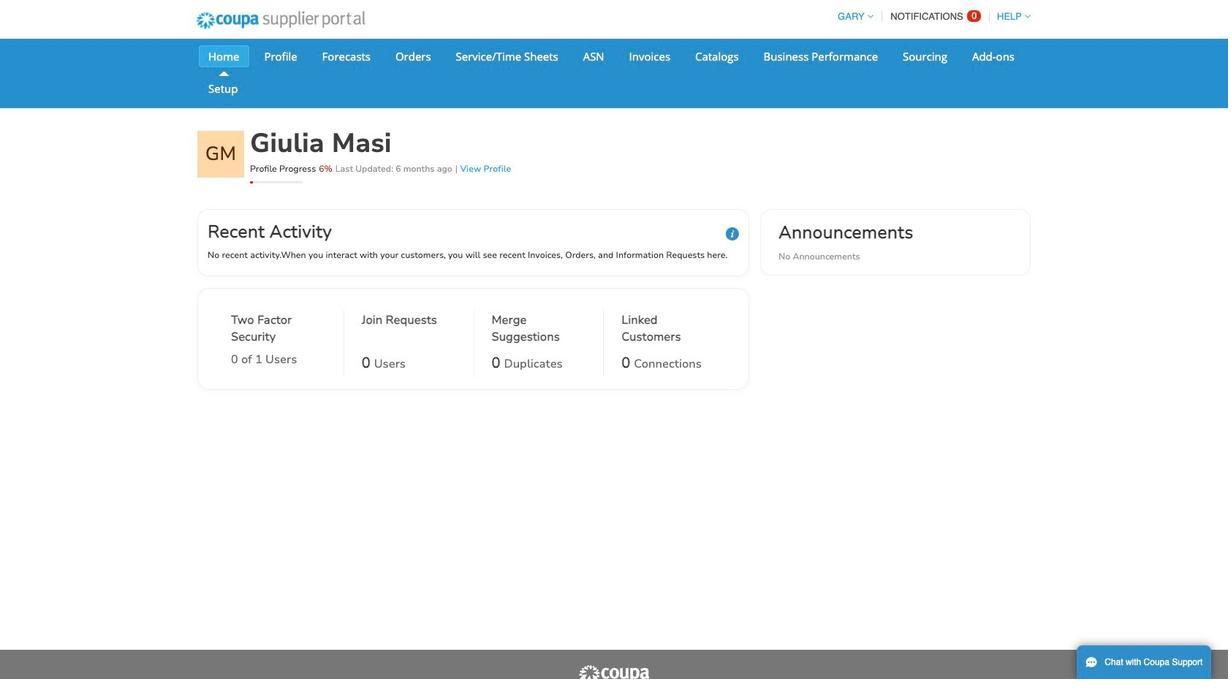 Task type: locate. For each thing, give the bounding box(es) containing it.
1 vertical spatial coupa supplier portal image
[[578, 665, 651, 680]]

coupa supplier portal image
[[187, 2, 375, 39], [578, 665, 651, 680]]

0 vertical spatial coupa supplier portal image
[[187, 2, 375, 39]]

navigation
[[832, 2, 1031, 31]]

additional information image
[[726, 227, 740, 241]]

0 horizontal spatial coupa supplier portal image
[[187, 2, 375, 39]]

gm image
[[197, 131, 244, 178]]



Task type: describe. For each thing, give the bounding box(es) containing it.
1 horizontal spatial coupa supplier portal image
[[578, 665, 651, 680]]



Task type: vqa. For each thing, say whether or not it's contained in the screenshot.
Customers
no



